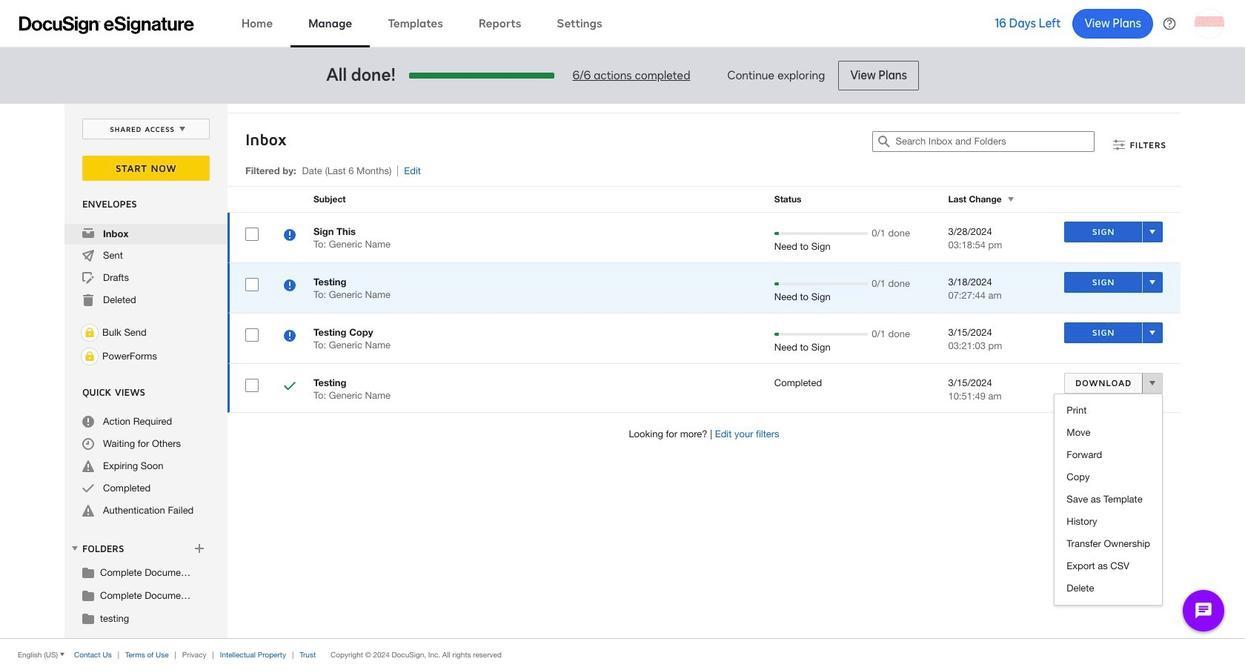 Task type: vqa. For each thing, say whether or not it's contained in the screenshot.
second Need to Sign Image from the bottom of the page
yes



Task type: describe. For each thing, give the bounding box(es) containing it.
2 need to sign image from the top
[[284, 330, 296, 344]]

1 alert image from the top
[[82, 460, 94, 472]]

completed image
[[284, 380, 296, 394]]

folder image
[[82, 566, 94, 578]]

trash image
[[82, 294, 94, 306]]

inbox image
[[82, 228, 94, 239]]

2 alert image from the top
[[82, 505, 94, 517]]

draft image
[[82, 272, 94, 284]]

1 need to sign image from the top
[[284, 229, 296, 243]]

2 folder image from the top
[[82, 612, 94, 624]]

more info region
[[0, 638, 1246, 670]]



Task type: locate. For each thing, give the bounding box(es) containing it.
2 lock image from the top
[[81, 348, 99, 366]]

0 vertical spatial alert image
[[82, 460, 94, 472]]

your uploaded profile image image
[[1195, 9, 1225, 38]]

completed image
[[82, 483, 94, 495]]

1 vertical spatial alert image
[[82, 505, 94, 517]]

lock image
[[81, 324, 99, 342], [81, 348, 99, 366]]

1 lock image from the top
[[81, 324, 99, 342]]

sent image
[[82, 250, 94, 262]]

alert image down completed icon
[[82, 505, 94, 517]]

0 vertical spatial lock image
[[81, 324, 99, 342]]

need to sign image
[[284, 229, 296, 243], [284, 330, 296, 344]]

clock image
[[82, 438, 94, 450]]

Search Inbox and Folders text field
[[896, 132, 1095, 151]]

alert image down clock image at the left of page
[[82, 460, 94, 472]]

view folders image
[[69, 543, 81, 554]]

need to sign image up need to sign icon
[[284, 229, 296, 243]]

1 vertical spatial folder image
[[82, 612, 94, 624]]

1 vertical spatial lock image
[[81, 348, 99, 366]]

secondary navigation region
[[65, 104, 1185, 638]]

menu
[[1055, 400, 1163, 600]]

docusign esignature image
[[19, 16, 194, 34]]

0 vertical spatial folder image
[[82, 589, 94, 601]]

folder image
[[82, 589, 94, 601], [82, 612, 94, 624]]

0 vertical spatial need to sign image
[[284, 229, 296, 243]]

action required image
[[82, 416, 94, 428]]

need to sign image
[[284, 280, 296, 294]]

1 vertical spatial need to sign image
[[284, 330, 296, 344]]

need to sign image up completed icon
[[284, 330, 296, 344]]

1 folder image from the top
[[82, 589, 94, 601]]

alert image
[[82, 460, 94, 472], [82, 505, 94, 517]]



